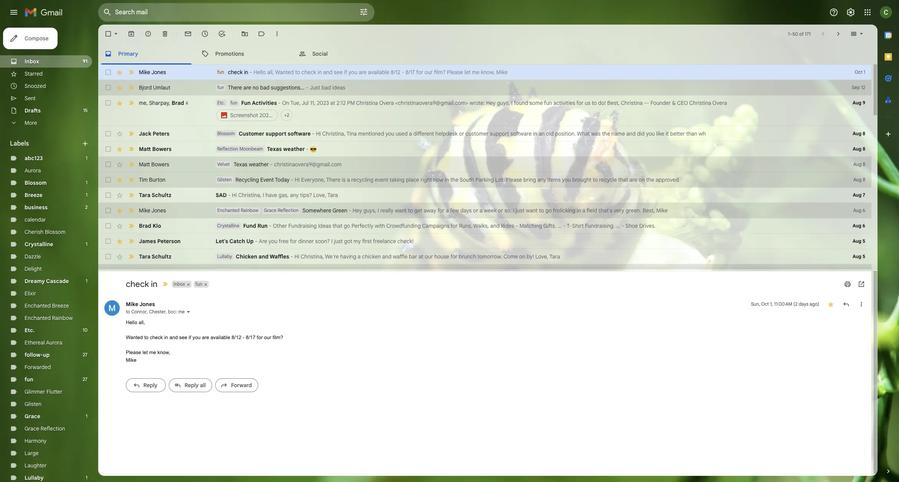 Task type: vqa. For each thing, say whether or not it's contained in the screenshot.
second ...
yes



Task type: locate. For each thing, give the bounding box(es) containing it.
, left chester
[[147, 309, 148, 315]]

aug
[[854, 100, 862, 106], [854, 131, 862, 136], [854, 146, 862, 152], [854, 161, 862, 167], [854, 177, 862, 182], [854, 192, 862, 198], [854, 207, 862, 213], [854, 223, 862, 229], [853, 238, 862, 244], [853, 254, 862, 259], [854, 269, 862, 275]]

0 horizontal spatial reflection
[[41, 425, 65, 432]]

older image
[[835, 30, 843, 38]]

forwarded
[[25, 364, 51, 371]]

or right helpdesk at top
[[459, 130, 465, 137]]

enchanted down the "sad"
[[217, 207, 240, 213]]

1 software from the left
[[288, 130, 311, 137]]

mike inside please let me know, mike
[[126, 357, 137, 363]]

0 vertical spatial on
[[639, 176, 646, 183]]

... left shoe
[[617, 222, 621, 229]]

the left name
[[603, 130, 611, 137]]

just
[[516, 207, 525, 214], [334, 238, 343, 245]]

0 vertical spatial there
[[228, 84, 242, 91]]

aug 7
[[854, 192, 866, 198]]

starred link
[[25, 70, 43, 77]]

please let me know, mike
[[126, 350, 170, 363]]

wanted down hello all,
[[126, 335, 143, 340]]

software
[[288, 130, 311, 137], [511, 130, 532, 137]]

oct inside row
[[856, 69, 863, 75]]

reply for reply
[[144, 382, 158, 389]]

bowers down peters
[[152, 146, 172, 152]]

fun
[[241, 99, 251, 106]]

and down bcc:
[[170, 335, 178, 340]]

aug 8 for hi christina, tina mentioned you used a different helpdesk or customer support software in an old position. what was the name and did you like it better than wh
[[854, 131, 866, 136]]

know, inside please let me know, mike
[[158, 350, 170, 355]]

grace reflection down gas, at top left
[[264, 207, 299, 213]]

hey right the wrote:
[[487, 99, 496, 106]]

are
[[259, 238, 268, 245]]

schultz down 'burton'
[[152, 192, 172, 199]]

lullaby down laughter
[[25, 474, 44, 481]]

1 horizontal spatial on
[[639, 176, 646, 183]]

1 horizontal spatial if
[[344, 69, 348, 76]]

1 vertical spatial glisten
[[25, 401, 41, 408]]

0 vertical spatial glisten
[[217, 177, 232, 182]]

reflection inside "reflection moonbeam texas weather"
[[217, 146, 238, 152]]

2 overa from the left
[[713, 99, 728, 106]]

schultz up check in at the left bottom of the page
[[151, 268, 169, 275]]

primary tab
[[98, 43, 195, 65]]

dreamy cascade link
[[25, 278, 69, 285]]

support down +2 button
[[266, 130, 287, 137]]

0 vertical spatial oct
[[856, 69, 863, 75]]

0 vertical spatial wanted
[[275, 69, 294, 76]]

check in main content
[[98, 25, 878, 482]]

mike jones up connor
[[126, 301, 155, 308]]

glisten up the grace link
[[25, 401, 41, 408]]

rides
[[501, 222, 515, 229]]

0 vertical spatial matt
[[139, 146, 151, 152]]

0 horizontal spatial film?
[[273, 335, 283, 340]]

None checkbox
[[104, 99, 112, 107], [104, 130, 112, 138], [104, 191, 112, 199], [104, 207, 112, 214], [104, 237, 112, 245], [104, 268, 112, 276], [104, 99, 112, 107], [104, 130, 112, 138], [104, 191, 112, 199], [104, 207, 112, 214], [104, 237, 112, 245], [104, 268, 112, 276]]

tips?
[[300, 192, 312, 199]]

reflection inside labels 'navigation'
[[41, 425, 65, 432]]

2 vertical spatial reflection
[[41, 425, 65, 432]]

mike up reply link
[[126, 357, 137, 363]]

first
[[362, 238, 372, 245]]

gifts.
[[544, 222, 557, 229]]

lullaby for lullaby
[[25, 474, 44, 481]]

crowdfunding
[[387, 222, 421, 229]]

2:12
[[337, 99, 346, 106]]

1 for abc123
[[86, 155, 88, 161]]

aug 8 for hi everyone, there is a recycling event taking place right now in the south parking lot. please bring any items you brought to recycle that are on the approved
[[854, 177, 866, 182]]

1 row from the top
[[98, 65, 872, 80]]

3 row from the top
[[98, 95, 872, 126]]

burton
[[149, 176, 166, 183]]

that right ideas
[[333, 222, 343, 229]]

weather left 😎 icon
[[283, 146, 305, 152]]

tara schultz for lullaby chicken and waffles - hi christina, we're having a chicken and waffle bar at our house for brunch tomorrow. come on by! love, tara
[[139, 253, 172, 260]]

support image
[[830, 8, 839, 17]]

tara schultz down james peterson
[[139, 253, 172, 260]]

or left week
[[474, 207, 479, 214]]

that's
[[599, 207, 613, 214]]

2 vertical spatial enchanted
[[25, 315, 51, 321]]

glimmer flutter link
[[25, 388, 62, 395]]

0 horizontal spatial lullaby
[[25, 474, 44, 481]]

1 horizontal spatial hello
[[254, 69, 266, 76]]

like left the 'your'
[[330, 268, 338, 275]]

follow-up
[[25, 351, 50, 358]]

rainbow up fund on the left top of page
[[241, 207, 259, 213]]

0 horizontal spatial love,
[[314, 192, 327, 199]]

inbox inside button
[[174, 281, 185, 287]]

oct up the sep 12 in the right of the page
[[856, 69, 863, 75]]

more button
[[0, 117, 92, 129]]

know, inside row
[[481, 69, 495, 76]]

0 vertical spatial just
[[516, 207, 525, 214]]

crystalline inside 'crystalline fund run - other fundraising ideas that go perfectly with crowdfunding campaigns for runs, walks, and rides - matching gifts. ... - t-shirt fundraising. ... - shoe drives.'
[[217, 223, 240, 229]]

come
[[504, 253, 518, 260]]

our
[[425, 69, 433, 76], [425, 253, 433, 260], [264, 335, 272, 340]]

to up gifts.
[[540, 207, 545, 214]]

all, down connor
[[139, 320, 145, 325]]

1 overa from the left
[[380, 99, 394, 106]]

row containing james peterson
[[98, 234, 872, 249]]

cell containing fun activities
[[216, 99, 834, 122]]

was right what
[[592, 130, 601, 137]]

hello up no
[[254, 69, 266, 76]]

in left field
[[577, 207, 582, 214]]

0 vertical spatial best,
[[608, 99, 620, 106]]

guys, left found
[[497, 99, 510, 106]]

1 vertical spatial inbox
[[174, 281, 185, 287]]

grace
[[264, 207, 277, 213], [25, 413, 40, 420], [25, 425, 39, 432]]

snooze image
[[201, 30, 209, 38]]

the left south
[[451, 176, 459, 183]]

0 vertical spatial aurora
[[25, 167, 41, 174]]

fund
[[243, 222, 256, 229]]

1 vertical spatial please
[[506, 176, 523, 183]]

glisten for glisten
[[25, 401, 41, 408]]

moonbeam
[[240, 146, 263, 152]]

inbox link
[[25, 58, 39, 65]]

bad right no
[[260, 84, 270, 91]]

2 matt bowers from the top
[[139, 161, 169, 168]]

matt up tim
[[139, 161, 150, 168]]

0 horizontal spatial just
[[334, 238, 343, 245]]

archive image
[[128, 30, 135, 38]]

let up the wrote:
[[465, 69, 471, 76]]

film? inside row
[[434, 69, 446, 76]]

blossom up crystalline link
[[45, 229, 65, 235]]

11 row from the top
[[98, 234, 872, 249]]

breeze down blossom link
[[25, 192, 43, 199]]

0 vertical spatial inbox
[[25, 58, 39, 65]]

1 vertical spatial schultz
[[152, 253, 172, 260]]

lullaby inside labels 'navigation'
[[25, 474, 44, 481]]

1
[[789, 31, 790, 37], [864, 69, 866, 75], [86, 155, 88, 161], [86, 180, 88, 186], [86, 192, 88, 198], [86, 241, 88, 247], [86, 278, 88, 284], [86, 413, 88, 419], [86, 475, 88, 481]]

0 horizontal spatial go
[[344, 222, 350, 229]]

a left few
[[446, 207, 449, 214]]

than
[[687, 130, 698, 137]]

1 vertical spatial matt
[[139, 161, 150, 168]]

you
[[349, 69, 358, 76], [386, 130, 395, 137], [647, 130, 655, 137], [563, 176, 571, 183], [269, 238, 278, 245], [320, 268, 328, 275], [193, 335, 201, 340]]

blossom
[[217, 131, 235, 136], [25, 179, 47, 186], [45, 229, 65, 235]]

of
[[800, 31, 804, 37]]

1 vertical spatial guys,
[[364, 207, 377, 214]]

1 vertical spatial lullaby
[[25, 474, 44, 481]]

4
[[186, 100, 188, 106]]

starred
[[25, 70, 43, 77]]

recycling
[[352, 176, 374, 183]]

1 horizontal spatial please
[[447, 69, 464, 76]]

0 horizontal spatial see
[[179, 335, 187, 340]]

0 vertical spatial rainbow
[[241, 207, 259, 213]]

0 vertical spatial blossom
[[217, 131, 235, 136]]

there up fun
[[228, 84, 242, 91]]

0 horizontal spatial or
[[459, 130, 465, 137]]

grace reflection up harmony
[[25, 425, 65, 432]]

aurora up up
[[46, 339, 62, 346]]

lullaby
[[217, 254, 232, 259], [25, 474, 44, 481]]

2 27 from the top
[[83, 376, 88, 382]]

1 matt bowers from the top
[[139, 146, 172, 152]]

hi for customer support software
[[316, 130, 321, 137]]

13 row from the top
[[98, 264, 872, 280]]

just right the so.
[[516, 207, 525, 214]]

mike jones up bjord umlaut
[[139, 69, 166, 76]]

schultz for lullaby chicken and waffles - hi christina, we're having a chicken and waffle bar at our house for brunch tomorrow. come on by! love, tara
[[152, 253, 172, 260]]

a right having
[[358, 253, 361, 260]]

aug 6
[[854, 207, 866, 213], [854, 223, 866, 229]]

1 vertical spatial like
[[330, 268, 338, 275]]

texas up recycling
[[234, 161, 248, 168]]

on left approved
[[639, 176, 646, 183]]

hi up how
[[295, 253, 300, 260]]

any right bring
[[538, 176, 547, 183]]

1 ... from the left
[[558, 222, 562, 229]]

enchanted up etc. link
[[25, 315, 51, 321]]

check in
[[126, 279, 158, 289]]

27
[[83, 352, 88, 358], [83, 376, 88, 382]]

any right gas, at top left
[[290, 192, 299, 199]]

fundraising
[[289, 222, 317, 229]]

0 vertical spatial at
[[331, 99, 336, 106]]

enchanted for enchanted breeze "link"
[[25, 302, 51, 309]]

1 christina from the left
[[356, 99, 378, 106]]

0 horizontal spatial all,
[[139, 320, 145, 325]]

starred image
[[828, 300, 835, 308]]

91
[[83, 58, 88, 64]]

spice
[[236, 268, 250, 275]]

8 for hi christina, tina mentioned you used a different helpdesk or customer support software in an old position. what was the name and did you like it better than wh
[[864, 131, 866, 136]]

inbox for inbox link
[[25, 58, 39, 65]]

reply left all
[[185, 382, 199, 389]]

crystalline inside labels 'navigation'
[[25, 241, 53, 248]]

aug for lullaby chicken and waffles - hi christina, we're having a chicken and waffle bar at our house for brunch tomorrow. come on by! love, tara
[[853, 254, 862, 259]]

peterson
[[158, 238, 181, 245]]

0 vertical spatial some
[[530, 99, 543, 106]]

... left t-
[[558, 222, 562, 229]]

approved
[[656, 176, 680, 183]]

0 vertical spatial texas
[[267, 146, 282, 152]]

0 horizontal spatial glisten
[[25, 401, 41, 408]]

delight
[[25, 265, 42, 272]]

3 8 from the top
[[864, 161, 866, 167]]

i right soon?
[[332, 238, 333, 245]]

tara schultz up check in at the left bottom of the page
[[139, 268, 169, 275]]

0 horizontal spatial inbox
[[25, 58, 39, 65]]

check up connor
[[126, 279, 149, 289]]

1 horizontal spatial wanted
[[275, 69, 294, 76]]

me inside please let me know, mike
[[149, 350, 156, 355]]

labels navigation
[[0, 25, 98, 482]]

1 vertical spatial aug 5
[[853, 254, 866, 259]]

please
[[447, 69, 464, 76], [506, 176, 523, 183], [126, 350, 141, 355]]

blossom for blossom customer support software - hi christina, tina mentioned you used a different helpdesk or customer support software in an old position. what was the name and did you like it better than wh
[[217, 131, 235, 136]]

0 vertical spatial please
[[447, 69, 464, 76]]

0 horizontal spatial there
[[228, 84, 242, 91]]

crystalline for crystalline fund run - other fundraising ideas that go perfectly with crowdfunding campaigns for runs, walks, and rides - matching gifts. ... - t-shirt fundraising. ... - shoe drives.
[[217, 223, 240, 229]]

move to image
[[241, 30, 249, 38]]

house
[[435, 253, 450, 260]]

bowers for texas
[[151, 161, 169, 168]]

on left by!
[[520, 253, 526, 260]]

see down show details image
[[179, 335, 187, 340]]

,
[[147, 99, 148, 106], [169, 99, 170, 106], [147, 309, 148, 315], [166, 309, 167, 315]]

very
[[614, 207, 625, 214]]

1 horizontal spatial texas
[[267, 146, 282, 152]]

me left show details image
[[178, 309, 185, 315]]

1 vertical spatial tara schultz
[[139, 253, 172, 260]]

hello down connor
[[126, 320, 137, 325]]

1 horizontal spatial brad
[[172, 99, 184, 106]]

bar
[[409, 253, 418, 260]]

inbox for "inbox" button
[[174, 281, 185, 287]]

0 vertical spatial etc.
[[217, 100, 225, 106]]

if up the ideas
[[344, 69, 348, 76]]

2 vertical spatial tara schultz
[[139, 268, 169, 275]]

ethereal aurora
[[25, 339, 62, 346]]

gas,
[[279, 192, 289, 199]]

7 row from the top
[[98, 172, 872, 187]]

me
[[472, 69, 480, 76], [139, 99, 147, 106], [178, 309, 185, 315], [149, 350, 156, 355]]

my
[[354, 238, 361, 245]]

available inside row
[[368, 69, 390, 76]]

christina, left tina at the top left of the page
[[322, 130, 346, 137]]

1 8 from the top
[[864, 131, 866, 136]]

0 horizontal spatial support
[[266, 130, 287, 137]]

aug for spice - hi christina, how spicy do you like your food? i was making some curry for you. best, tara
[[854, 269, 862, 275]]

2 vertical spatial aug 5
[[854, 269, 866, 275]]

2 vertical spatial please
[[126, 350, 141, 355]]

tara schultz down 'burton'
[[139, 192, 172, 199]]

let
[[465, 69, 471, 76], [143, 350, 148, 355]]

0 vertical spatial film?
[[434, 69, 446, 76]]

want right really
[[395, 207, 407, 214]]

glisten inside glisten recycling event today - hi everyone, there is a recycling event taking place right now in the south parking lot. please bring any items you brought to recycle that are on the approved
[[217, 177, 232, 182]]

1 vertical spatial 8/12
[[232, 335, 242, 340]]

matt
[[139, 146, 151, 152], [139, 161, 150, 168]]

reply down please let me know, mike
[[144, 382, 158, 389]]

2 reply from the left
[[185, 382, 199, 389]]

matt bowers up tim burton
[[139, 161, 169, 168]]

report spam image
[[144, 30, 152, 38]]

1 vertical spatial was
[[370, 268, 379, 275]]

2 matt from the top
[[139, 161, 150, 168]]

0 horizontal spatial oct
[[762, 301, 770, 307]]

0 vertical spatial hello
[[254, 69, 266, 76]]

walks,
[[474, 222, 489, 229]]

1 vertical spatial 8/17
[[246, 335, 256, 340]]

etc. left fun
[[217, 100, 225, 106]]

6 row from the top
[[98, 157, 872, 172]]

social tab
[[293, 43, 389, 65]]

9 row from the top
[[98, 203, 872, 218]]

etc. inside row
[[217, 100, 225, 106]]

15
[[83, 108, 88, 113]]

1 horizontal spatial any
[[538, 176, 547, 183]]

7
[[864, 192, 866, 198]]

1 horizontal spatial weather
[[283, 146, 305, 152]]

in up just
[[318, 69, 322, 76]]

aug 8 for christinaovera9@gmail.com
[[854, 161, 866, 167]]

bad right just
[[322, 84, 331, 91]]

2 tara schultz from the top
[[139, 253, 172, 260]]

if inside row
[[344, 69, 348, 76]]

grace down the grace link
[[25, 425, 39, 432]]

sad - hi christina, i have gas, any tips? love, tara
[[216, 192, 338, 199]]

blossom inside blossom customer support software - hi christina, tina mentioned you used a different helpdesk or customer support software in an old position. what was the name and did you like it better than wh
[[217, 131, 235, 136]]

0 vertical spatial 6
[[864, 207, 866, 213]]

1 vertical spatial our
[[425, 253, 433, 260]]

schultz down james peterson
[[152, 253, 172, 260]]

1 horizontal spatial there
[[327, 176, 341, 183]]

in left "inbox" button
[[151, 279, 158, 289]]

christina, down recycling
[[238, 192, 262, 199]]

😎 image
[[310, 146, 317, 153]]

free
[[279, 238, 289, 245]]

1 vertical spatial there
[[327, 176, 341, 183]]

settings image
[[847, 8, 856, 17]]

love, right by!
[[536, 253, 549, 260]]

mike jones for fun
[[139, 69, 166, 76]]

10 row from the top
[[98, 218, 872, 234]]

weather
[[283, 146, 305, 152], [249, 161, 269, 168]]

if
[[344, 69, 348, 76], [189, 335, 191, 340]]

0 vertical spatial aug 6
[[854, 207, 866, 213]]

cell
[[216, 99, 834, 122]]

4 row from the top
[[98, 126, 872, 141]]

tab list
[[878, 25, 900, 454], [98, 43, 878, 65]]

bowers up 'burton'
[[151, 161, 169, 168]]

sad
[[216, 192, 227, 199]]

lullaby inside lullaby chicken and waffles - hi christina, we're having a chicken and waffle bar at our house for brunch tomorrow. come on by! love, tara
[[217, 254, 232, 259]]

forwarded link
[[25, 364, 51, 371]]

chicken
[[362, 253, 381, 260]]

mike up bjord
[[139, 69, 150, 76]]

1 for dreamy cascade
[[86, 278, 88, 284]]

etc. up ethereal
[[25, 327, 35, 334]]

rainbow down enchanted breeze "link"
[[52, 315, 73, 321]]

0 horizontal spatial grace reflection
[[25, 425, 65, 432]]

snoozed
[[25, 83, 46, 89]]

1 horizontal spatial glisten
[[217, 177, 232, 182]]

bowers for moonbeam
[[152, 146, 172, 152]]

i left have
[[263, 192, 264, 199]]

3 christina from the left
[[690, 99, 712, 106]]

texas
[[267, 146, 282, 152], [234, 161, 248, 168]]

labels heading
[[10, 140, 81, 147]]

0 vertical spatial any
[[538, 176, 547, 183]]

calendar
[[25, 216, 46, 223]]

1 vertical spatial available
[[211, 335, 230, 340]]

grace reflection inside row
[[264, 207, 299, 213]]

1 vertical spatial weather
[[249, 161, 269, 168]]

1 vertical spatial blossom
[[25, 179, 47, 186]]

0 horizontal spatial ...
[[558, 222, 562, 229]]

1 vertical spatial love,
[[536, 253, 549, 260]]

oct inside "cell"
[[762, 301, 770, 307]]

wanted inside row
[[275, 69, 294, 76]]

row containing tim burton
[[98, 172, 872, 187]]

brad
[[172, 99, 184, 106], [139, 222, 151, 229]]

1 vertical spatial bowers
[[151, 161, 169, 168]]

go up gifts.
[[546, 207, 552, 214]]

8/12 inside row
[[391, 69, 401, 76]]

aug for reflection moonbeam texas weather
[[854, 146, 862, 152]]

1 vertical spatial rainbow
[[52, 315, 73, 321]]

0 horizontal spatial enchanted rainbow
[[25, 315, 73, 321]]

2 row from the top
[[98, 80, 872, 95]]

2 vertical spatial schultz
[[151, 268, 169, 275]]

mike jones
[[139, 69, 166, 76], [139, 207, 166, 214], [126, 301, 155, 308]]

1 vertical spatial let
[[143, 350, 148, 355]]

hi right 'today'
[[295, 176, 300, 183]]

hi right spice
[[255, 268, 260, 275]]

inbox inside labels 'navigation'
[[25, 58, 39, 65]]

jack
[[139, 130, 152, 137]]

aug 5 for spice - hi christina, how spicy do you like your food? i was making some curry for you. best, tara
[[854, 269, 866, 275]]

0 vertical spatial crystalline
[[217, 223, 240, 229]]

aug for somewhere green - hey guys, i really want to get away for a few days or a week or so. i just want to go frolicking in a field that's very green. best, mike
[[854, 207, 862, 213]]

None checkbox
[[104, 30, 112, 38], [104, 68, 112, 76], [104, 84, 112, 91], [104, 145, 112, 153], [104, 161, 112, 168], [104, 176, 112, 184], [104, 222, 112, 230], [104, 253, 112, 260], [104, 30, 112, 38], [104, 68, 112, 76], [104, 84, 112, 91], [104, 145, 112, 153], [104, 161, 112, 168], [104, 176, 112, 184], [104, 222, 112, 230], [104, 253, 112, 260]]

cell inside row
[[216, 99, 834, 122]]

best, right do!
[[608, 99, 620, 106]]

bad
[[260, 84, 270, 91], [322, 84, 331, 91]]

mike
[[139, 69, 150, 76], [497, 69, 508, 76], [139, 207, 150, 214], [657, 207, 668, 214], [126, 301, 138, 308], [126, 357, 137, 363]]

9
[[863, 100, 866, 106]]

2 horizontal spatial christina
[[690, 99, 712, 106]]

guys, up perfectly
[[364, 207, 377, 214]]

row
[[98, 65, 872, 80], [98, 80, 872, 95], [98, 95, 872, 126], [98, 126, 872, 141], [98, 141, 872, 157], [98, 157, 872, 172], [98, 172, 872, 187], [98, 187, 872, 203], [98, 203, 872, 218], [98, 218, 872, 234], [98, 234, 872, 249], [98, 249, 872, 264], [98, 264, 872, 280]]

blossom for blossom
[[25, 179, 47, 186]]

0 vertical spatial mike jones
[[139, 69, 166, 76]]

None search field
[[98, 3, 375, 22]]

grace reflection inside labels 'navigation'
[[25, 425, 65, 432]]

jack peters
[[139, 130, 170, 137]]

large
[[25, 450, 39, 457]]

tara schultz for spice - hi christina, how spicy do you like your food? i was making some curry for you. best, tara
[[139, 268, 169, 275]]

1 vertical spatial crystalline
[[25, 241, 53, 248]]

1 vertical spatial grace
[[25, 413, 40, 420]]

2 software from the left
[[511, 130, 532, 137]]

freelance
[[373, 238, 397, 245]]

3 tara schultz from the top
[[139, 268, 169, 275]]

1 tara schultz from the top
[[139, 192, 172, 199]]

dazzle link
[[25, 253, 41, 260]]

1 reply from the left
[[144, 382, 158, 389]]

1 vertical spatial that
[[333, 222, 343, 229]]

1 27 from the top
[[83, 352, 88, 358]]

crystalline down cherish on the top left of page
[[25, 241, 53, 248]]

ideas
[[333, 84, 346, 91]]

8 for christinaovera9@gmail.com
[[864, 161, 866, 167]]

tara down 'brunch'
[[462, 268, 472, 275]]

hey
[[487, 99, 496, 106], [353, 207, 362, 214]]

0 vertical spatial enchanted
[[217, 207, 240, 213]]

hey up perfectly
[[353, 207, 362, 214]]

overa up mentioned
[[380, 99, 394, 106]]

what
[[578, 130, 590, 137]]

oct 1
[[856, 69, 866, 75]]

suggestions...
[[271, 84, 305, 91]]

1 matt from the top
[[139, 146, 151, 152]]

mike jones for somewhere
[[139, 207, 166, 214]]

glisten inside labels 'navigation'
[[25, 401, 41, 408]]

4 8 from the top
[[864, 177, 866, 182]]

0 vertical spatial reflection
[[217, 146, 238, 152]]

Starred checkbox
[[828, 300, 835, 308]]

0 horizontal spatial any
[[290, 192, 299, 199]]

aug 8
[[854, 131, 866, 136], [854, 146, 866, 152], [854, 161, 866, 167], [854, 177, 866, 182]]

aug 6 for crystalline fund run - other fundraising ideas that go perfectly with crowdfunding campaigns for runs, walks, and rides - matching gifts. ... - t-shirt fundraising. ... - shoe drives.
[[854, 223, 866, 229]]

to up suggestions... on the top left
[[295, 69, 300, 76]]



Task type: describe. For each thing, give the bounding box(es) containing it.
old
[[547, 130, 554, 137]]

1 horizontal spatial just
[[516, 207, 525, 214]]

hi right the "sad"
[[232, 192, 237, 199]]

dreamy cascade
[[25, 278, 69, 285]]

5 for hi christina, how spicy do you like your food? i was making some curry for you. best, tara
[[864, 269, 866, 275]]

place
[[406, 176, 420, 183]]

i left found
[[512, 99, 513, 106]]

1 vertical spatial some
[[400, 268, 413, 275]]

christina, down the waffles
[[261, 268, 284, 275]]

, left bcc:
[[166, 309, 167, 315]]

runs,
[[460, 222, 473, 229]]

tab list containing primary
[[98, 43, 878, 65]]

spice - hi christina, how spicy do you like your food? i was making some curry for you. best, tara
[[236, 268, 472, 275]]

glisten recycling event today - hi everyone, there is a recycling event taking place right now in the south parking lot. please bring any items you brought to recycle that are on the approved
[[217, 176, 680, 183]]

show details image
[[186, 310, 191, 314]]

8 for hi everyone, there is a recycling event taking place right now in the south parking lot. please bring any items you brought to recycle that are on the approved
[[864, 177, 866, 182]]

business
[[25, 204, 48, 211]]

1 vertical spatial see
[[179, 335, 187, 340]]

found
[[514, 99, 529, 106]]

1 vertical spatial breeze
[[52, 302, 69, 309]]

wh
[[699, 130, 706, 137]]

tara down tim
[[139, 192, 151, 199]]

follow-
[[25, 351, 43, 358]]

enchanted rainbow inside row
[[217, 207, 259, 213]]

laughter link
[[25, 462, 47, 469]]

please inside please let me know, mike
[[126, 350, 141, 355]]

1 for blossom
[[86, 180, 88, 186]]

soon?
[[316, 238, 330, 245]]

0 horizontal spatial was
[[370, 268, 379, 275]]

t-
[[567, 222, 573, 229]]

1 vertical spatial brad
[[139, 222, 151, 229]]

me down bjord
[[139, 99, 147, 106]]

toggle split pane mode image
[[851, 30, 858, 38]]

aug for blossom customer support software - hi christina, tina mentioned you used a different helpdesk or customer support software in an old position. what was the name and did you like it better than wh
[[854, 131, 862, 136]]

waffle
[[393, 253, 408, 260]]

1 horizontal spatial aurora
[[46, 339, 62, 346]]

advanced search options image
[[356, 4, 372, 20]]

mike up fun activities - on tue, jul 11, 2023 at 2:12 pm christina overa <christinaovera9@gmail.com> wrote: hey guys, i found some fun activities for us to do! best, christina -- founder & ceo christina overa
[[497, 69, 508, 76]]

to left recycle
[[593, 176, 598, 183]]

i left really
[[378, 207, 379, 214]]

1 vertical spatial any
[[290, 192, 299, 199]]

used
[[396, 130, 408, 137]]

recycle
[[600, 176, 617, 183]]

and up the ideas
[[324, 69, 333, 76]]

velvet
[[217, 161, 230, 167]]

row containing brad klo
[[98, 218, 872, 234]]

row containing jack peters
[[98, 126, 872, 141]]

forward
[[231, 382, 252, 389]]

8 row from the top
[[98, 187, 872, 203]]

(2
[[794, 301, 798, 307]]

days inside row
[[461, 207, 472, 214]]

0 horizontal spatial like
[[330, 268, 338, 275]]

shirt
[[573, 222, 584, 229]]

a right is on the left top of the page
[[347, 176, 350, 183]]

me , sharpay , brad 4
[[139, 99, 188, 106]]

0 horizontal spatial at
[[331, 99, 336, 106]]

in left an
[[534, 130, 538, 137]]

0 vertical spatial 5
[[863, 238, 866, 244]]

somewhere
[[303, 207, 332, 214]]

2 vertical spatial best,
[[448, 268, 461, 275]]

27 for fun
[[83, 376, 88, 382]]

tim burton
[[139, 176, 166, 183]]

+2
[[284, 112, 289, 118]]

1 vertical spatial texas
[[234, 161, 248, 168]]

2 horizontal spatial reflection
[[278, 207, 299, 213]]

away
[[424, 207, 437, 214]]

i right the so.
[[514, 207, 515, 214]]

in up please let me know, mike
[[164, 335, 168, 340]]

let inside please let me know, mike
[[143, 350, 148, 355]]

brought
[[573, 176, 592, 183]]

tomorrow.
[[478, 253, 503, 260]]

0 horizontal spatial hello
[[126, 320, 137, 325]]

items
[[548, 176, 561, 183]]

row containing bjord umlaut
[[98, 80, 872, 95]]

reply all link
[[169, 378, 213, 392]]

0 horizontal spatial breeze
[[25, 192, 43, 199]]

fun inside labels 'navigation'
[[25, 376, 33, 383]]

large link
[[25, 450, 39, 457]]

ideas
[[318, 222, 332, 229]]

fun there are no bad suggestions... - just bad ideas
[[217, 84, 346, 91]]

hello inside row
[[254, 69, 266, 76]]

south
[[460, 176, 475, 183]]

0 horizontal spatial available
[[211, 335, 230, 340]]

wanted to check in and see if you are available 8/12 - 8/17 for our film?
[[126, 335, 285, 340]]

grace reflection link
[[25, 425, 65, 432]]

today
[[275, 176, 290, 183]]

1 horizontal spatial guys,
[[497, 99, 510, 106]]

umlaut
[[153, 84, 171, 91]]

2 horizontal spatial please
[[506, 176, 523, 183]]

0 vertical spatial weather
[[283, 146, 305, 152]]

0 horizontal spatial aurora
[[25, 167, 41, 174]]

glisten link
[[25, 401, 41, 408]]

tara right by!
[[550, 253, 561, 260]]

days inside "cell"
[[800, 301, 809, 307]]

is
[[342, 176, 346, 183]]

0 horizontal spatial guys,
[[364, 207, 377, 214]]

2 vertical spatial jones
[[140, 301, 155, 308]]

enchanted rainbow link
[[25, 315, 73, 321]]

me up the wrote:
[[472, 69, 480, 76]]

1 for grace
[[86, 413, 88, 419]]

reply for reply all
[[185, 382, 199, 389]]

12 row from the top
[[98, 249, 872, 264]]

11,
[[310, 99, 316, 106]]

see inside row
[[334, 69, 343, 76]]

0 vertical spatial aug 5
[[853, 238, 866, 244]]

let's
[[216, 238, 228, 245]]

jones for somewhere
[[151, 207, 166, 214]]

0 horizontal spatial 8/17
[[246, 335, 256, 340]]

jul
[[302, 99, 309, 106]]

1 horizontal spatial like
[[657, 130, 665, 137]]

0 horizontal spatial 8/12
[[232, 335, 242, 340]]

breeze link
[[25, 192, 43, 199]]

hi for chicken and waffles
[[295, 253, 300, 260]]

check up just
[[302, 69, 317, 76]]

12
[[862, 85, 866, 90]]

wrote:
[[470, 99, 485, 106]]

2 vertical spatial our
[[264, 335, 272, 340]]

let's catch up - are you free for dinner soon? i just got my first freelance check!
[[216, 238, 414, 245]]

crystalline for crystalline
[[25, 241, 53, 248]]

1 horizontal spatial the
[[603, 130, 611, 137]]

1 vertical spatial all,
[[139, 320, 145, 325]]

enchanted rainbow inside labels 'navigation'
[[25, 315, 73, 321]]

8/17 inside row
[[406, 69, 415, 76]]

in down promotions tab
[[244, 69, 249, 76]]

, down umlaut
[[169, 99, 170, 106]]

connor
[[131, 309, 147, 315]]

a left week
[[480, 207, 483, 214]]

0 horizontal spatial if
[[189, 335, 191, 340]]

0 vertical spatial our
[[425, 69, 433, 76]]

different
[[414, 130, 435, 137]]

velvet texas weather - christinaovera9@gmail.com
[[217, 161, 342, 168]]

6 for hey guys, i really want to get away for a few days or a week or so. i just want to go frolicking in a field that's very green. best, mike
[[864, 207, 866, 213]]

1 horizontal spatial that
[[619, 176, 629, 183]]

2 ... from the left
[[617, 222, 621, 229]]

tara down james
[[139, 253, 151, 260]]

delight link
[[25, 265, 42, 272]]

a left field
[[583, 207, 586, 214]]

matt bowers for moonbeam
[[139, 146, 172, 152]]

main menu image
[[9, 8, 18, 17]]

to right us
[[592, 99, 597, 106]]

brad klo
[[139, 222, 161, 229]]

2 vertical spatial blossom
[[45, 229, 65, 235]]

1 inside row
[[864, 69, 866, 75]]

sep
[[853, 85, 861, 90]]

2 horizontal spatial the
[[647, 176, 655, 183]]

fun inside fun check in - hello all, wanted to check in and see if you are available 8/12 - 8/17 for our film? please let me know, mike
[[217, 69, 224, 75]]

1 vertical spatial film?
[[273, 335, 283, 340]]

tara up the green
[[328, 192, 338, 199]]

1 vertical spatial go
[[344, 222, 350, 229]]

0 vertical spatial schultz
[[152, 192, 172, 199]]

primary
[[118, 50, 138, 57]]

1 vertical spatial best,
[[643, 207, 656, 214]]

in right "now"
[[445, 176, 449, 183]]

promotions tab
[[196, 43, 292, 65]]

search mail image
[[101, 5, 114, 19]]

27 for follow-up
[[83, 352, 88, 358]]

add to tasks image
[[218, 30, 226, 38]]

reply all
[[185, 382, 206, 389]]

to left get
[[408, 207, 413, 214]]

shoe
[[626, 222, 639, 229]]

have
[[266, 192, 277, 199]]

grace link
[[25, 413, 40, 420]]

2 vertical spatial mike jones
[[126, 301, 155, 308]]

5 row from the top
[[98, 141, 872, 157]]

few
[[451, 207, 459, 214]]

sep 12
[[853, 85, 866, 90]]

gmail image
[[25, 5, 66, 20]]

0 horizontal spatial the
[[451, 176, 459, 183]]

aug for velvet texas weather - christinaovera9@gmail.com
[[854, 161, 862, 167]]

and down are
[[259, 253, 269, 260]]

2 horizontal spatial or
[[498, 207, 504, 214]]

chicken
[[236, 253, 257, 260]]

tara up check in at the left bottom of the page
[[139, 268, 150, 275]]

blossom customer support software - hi christina, tina mentioned you used a different helpdesk or customer support software in an old position. what was the name and did you like it better than wh
[[217, 130, 706, 137]]

enchanted for enchanted rainbow link at the left
[[25, 315, 51, 321]]

0 horizontal spatial on
[[520, 253, 526, 260]]

delete image
[[161, 30, 169, 38]]

mark as unread image
[[184, 30, 192, 38]]

1 horizontal spatial or
[[474, 207, 479, 214]]

i right food?
[[367, 268, 368, 275]]

0 vertical spatial hey
[[487, 99, 496, 106]]

1 vertical spatial at
[[419, 253, 424, 260]]

up
[[43, 351, 50, 358]]

position.
[[556, 130, 576, 137]]

labels image
[[258, 30, 266, 38]]

aug for crystalline fund run - other fundraising ideas that go perfectly with crowdfunding campaigns for runs, walks, and rides - matching gifts. ... - t-shirt fundraising. ... - shoe drives.
[[854, 223, 862, 229]]

customer
[[239, 130, 265, 137]]

2 support from the left
[[490, 130, 510, 137]]

no
[[253, 84, 259, 91]]

2 christina from the left
[[622, 99, 643, 106]]

5 for hi christina, we're having a chicken and waffle bar at our house for brunch tomorrow. come on by! love, tara
[[863, 254, 866, 259]]

hi for recycling event today
[[295, 176, 300, 183]]

0 vertical spatial go
[[546, 207, 552, 214]]

matt for moonbeam
[[139, 146, 151, 152]]

aug 5 for lullaby chicken and waffles - hi christina, we're having a chicken and waffle bar at our house for brunch tomorrow. come on by! love, tara
[[853, 254, 866, 259]]

2 vertical spatial grace
[[25, 425, 39, 432]]

right
[[421, 176, 432, 183]]

lot.
[[496, 176, 505, 183]]

matt bowers for texas
[[139, 161, 169, 168]]

tina
[[347, 130, 357, 137]]

schultz for spice - hi christina, how spicy do you like your food? i was making some curry for you. best, tara
[[151, 268, 169, 275]]

2 bad from the left
[[322, 84, 331, 91]]

1 bad from the left
[[260, 84, 270, 91]]

fun inside fun there are no bad suggestions... - just bad ideas
[[217, 85, 224, 90]]

glisten for glisten recycling event today - hi everyone, there is a recycling event taking place right now in the south parking lot. please bring any items you brought to recycle that are on the approved
[[217, 177, 232, 182]]

0 vertical spatial love,
[[314, 192, 327, 199]]

sun,
[[752, 301, 761, 307]]

matt for texas
[[139, 161, 150, 168]]

to down hello all,
[[144, 335, 149, 340]]

christina, down let's catch up - are you free for dinner soon? i just got my first freelance check!
[[301, 253, 324, 260]]

1 support from the left
[[266, 130, 287, 137]]

a right used
[[409, 130, 412, 137]]

waffles
[[270, 253, 289, 260]]

rainbow inside row
[[241, 207, 259, 213]]

6 for other fundraising ideas that go perfectly with crowdfunding campaigns for runs, walks, and rides - matching gifts. ... - t-shirt fundraising. ... - shoe drives.
[[863, 223, 866, 229]]

grace inside row
[[264, 207, 277, 213]]

etc. inside labels 'navigation'
[[25, 327, 35, 334]]

ethereal
[[25, 339, 45, 346]]

all, inside row
[[267, 69, 274, 76]]

now
[[434, 176, 444, 183]]

<christinaovera9@gmail.com>
[[396, 99, 469, 106]]

mike up brad klo
[[139, 207, 150, 214]]

mike right green.
[[657, 207, 668, 214]]

and left rides at top right
[[491, 222, 500, 229]]

and left did
[[627, 130, 636, 137]]

jones for fun
[[151, 69, 166, 76]]

sun, oct 1, 11:00 am (2 days ago)
[[752, 301, 820, 307]]

making
[[381, 268, 398, 275]]

0 horizontal spatial wanted
[[126, 335, 143, 340]]

0 vertical spatial brad
[[172, 99, 184, 106]]

ethereal aurora link
[[25, 339, 62, 346]]

fun inside fun button
[[196, 281, 202, 287]]

perfectly
[[352, 222, 374, 229]]

check up please let me know, mike
[[150, 335, 163, 340]]

rainbow inside labels 'navigation'
[[52, 315, 73, 321]]

check down promotions
[[228, 69, 243, 76]]

aug for glisten recycling event today - hi everyone, there is a recycling event taking place right now in the south parking lot. please bring any items you brought to recycle that are on the approved
[[854, 177, 862, 182]]

cascade
[[46, 278, 69, 285]]

brunch
[[459, 253, 477, 260]]

cherish blossom link
[[25, 229, 65, 235]]

0 vertical spatial was
[[592, 130, 601, 137]]

james peterson
[[139, 238, 181, 245]]

1 want from the left
[[395, 207, 407, 214]]

let inside row
[[465, 69, 471, 76]]

aug 6 for somewhere green - hey guys, i really want to get away for a few days or a week or so. i just want to go frolicking in a field that's very green. best, mike
[[854, 207, 866, 213]]

lullaby for lullaby chicken and waffles - hi christina, we're having a chicken and waffle bar at our house for brunch tomorrow. come on by! love, tara
[[217, 254, 232, 259]]

1 vertical spatial hey
[[353, 207, 362, 214]]

founder
[[651, 99, 671, 106]]

and left waffle
[[383, 253, 392, 260]]

reply link
[[126, 378, 166, 392]]

mike up connor
[[126, 301, 138, 308]]

follow-up link
[[25, 351, 50, 358]]

to left connor
[[126, 309, 130, 315]]

2 8 from the top
[[864, 146, 866, 152]]

Search mail text field
[[115, 8, 338, 16]]

1 horizontal spatial best,
[[608, 99, 620, 106]]

more image
[[273, 30, 281, 38]]

field
[[587, 207, 598, 214]]

business link
[[25, 204, 48, 211]]

row containing me
[[98, 95, 872, 126]]

2 want from the left
[[526, 207, 538, 214]]

1 for crystalline
[[86, 241, 88, 247]]

, left sharpay
[[147, 99, 148, 106]]

on
[[282, 99, 290, 106]]

1 for breeze
[[86, 192, 88, 198]]

sun, oct 1, 11:00 am (2 days ago) cell
[[752, 300, 820, 308]]

1,
[[771, 301, 774, 307]]

1 for lullaby
[[86, 475, 88, 481]]

enchanted inside row
[[217, 207, 240, 213]]



